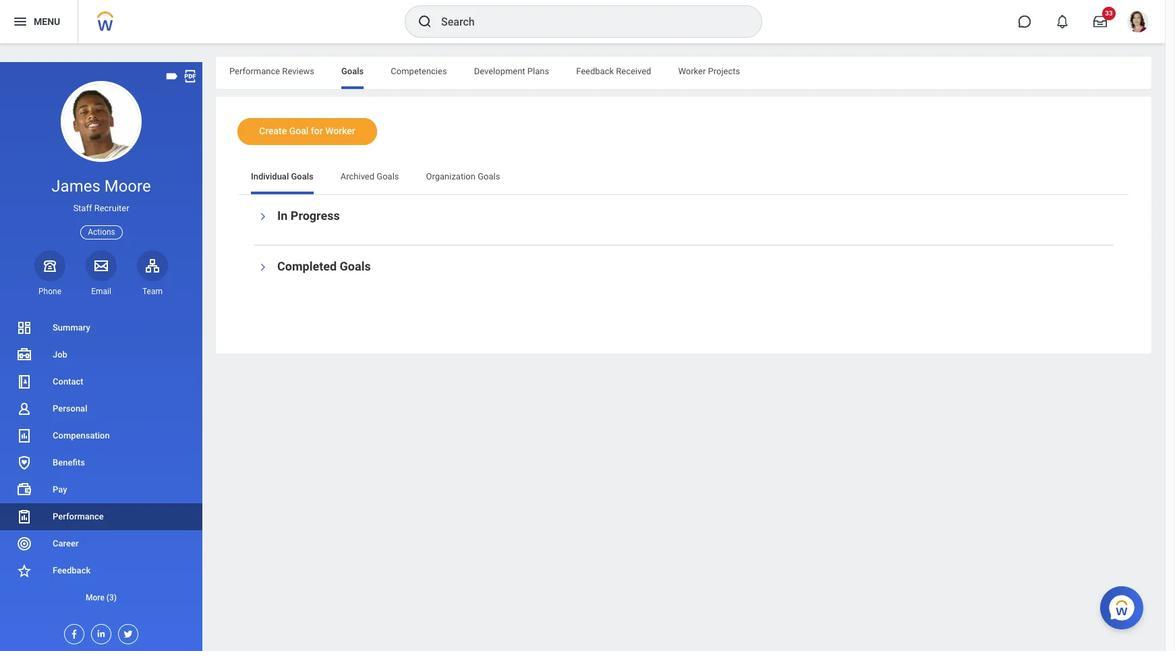 Task type: vqa. For each thing, say whether or not it's contained in the screenshot.
Goals corresponding to Organization Goals
yes



Task type: locate. For each thing, give the bounding box(es) containing it.
0 vertical spatial chevron down image
[[259, 209, 268, 225]]

facebook image
[[65, 625, 80, 640]]

personal link
[[0, 396, 203, 423]]

compensation image
[[16, 428, 32, 444]]

performance
[[230, 66, 280, 76], [53, 512, 104, 522]]

worker inside button
[[325, 126, 356, 136]]

goals for organization goals
[[478, 171, 500, 182]]

feedback for feedback
[[53, 566, 91, 576]]

goals right 'reviews'
[[342, 66, 364, 76]]

menu button
[[0, 0, 78, 43]]

1 vertical spatial feedback
[[53, 566, 91, 576]]

navigation pane region
[[0, 62, 203, 651]]

james moore
[[52, 177, 151, 196]]

0 horizontal spatial feedback
[[53, 566, 91, 576]]

summary image
[[16, 320, 32, 336]]

james
[[52, 177, 100, 196]]

benefits link
[[0, 450, 203, 477]]

goals right completed
[[340, 259, 371, 273]]

mail image
[[93, 258, 109, 274]]

inbox large image
[[1094, 15, 1108, 28]]

in progress
[[277, 209, 340, 223]]

recruiter
[[94, 203, 129, 213]]

chevron down image for completed goals
[[259, 259, 268, 275]]

staff recruiter
[[73, 203, 129, 213]]

tag image
[[165, 69, 180, 84]]

menu banner
[[0, 0, 1166, 43]]

performance up "career"
[[53, 512, 104, 522]]

performance left 'reviews'
[[230, 66, 280, 76]]

1 vertical spatial tab list
[[238, 162, 1131, 194]]

performance inside navigation pane region
[[53, 512, 104, 522]]

Search Workday  search field
[[441, 7, 734, 36]]

feedback down "career"
[[53, 566, 91, 576]]

reviews
[[282, 66, 315, 76]]

phone image
[[41, 258, 59, 274]]

justify image
[[12, 14, 28, 30]]

tab list
[[216, 57, 1152, 89], [238, 162, 1131, 194]]

1 chevron down image from the top
[[259, 209, 268, 225]]

worker
[[679, 66, 706, 76], [325, 126, 356, 136]]

progress
[[291, 209, 340, 223]]

completed
[[277, 259, 337, 273]]

more (3)
[[86, 593, 117, 603]]

goals right archived
[[377, 171, 399, 182]]

performance reviews
[[230, 66, 315, 76]]

1 vertical spatial performance
[[53, 512, 104, 522]]

linkedin image
[[92, 625, 107, 639]]

feedback left "received" on the top of page
[[577, 66, 614, 76]]

job image
[[16, 347, 32, 363]]

job link
[[0, 342, 203, 369]]

create goal for worker
[[259, 126, 356, 136]]

worker left projects
[[679, 66, 706, 76]]

1 horizontal spatial performance
[[230, 66, 280, 76]]

1 vertical spatial worker
[[325, 126, 356, 136]]

chevron down image left the in
[[259, 209, 268, 225]]

list
[[0, 315, 203, 612]]

chevron down image for in progress
[[259, 209, 268, 225]]

worker right for
[[325, 126, 356, 136]]

job
[[53, 350, 67, 360]]

feedback link
[[0, 558, 203, 585]]

projects
[[709, 66, 741, 76]]

feedback for feedback received
[[577, 66, 614, 76]]

twitter image
[[119, 625, 134, 640]]

contact
[[53, 377, 83, 387]]

goals right organization
[[478, 171, 500, 182]]

development
[[474, 66, 526, 76]]

0 horizontal spatial performance
[[53, 512, 104, 522]]

performance for performance
[[53, 512, 104, 522]]

archived
[[341, 171, 375, 182]]

feedback inside navigation pane region
[[53, 566, 91, 576]]

1 vertical spatial chevron down image
[[259, 259, 268, 275]]

pay link
[[0, 477, 203, 504]]

2 chevron down image from the top
[[259, 259, 268, 275]]

career image
[[16, 536, 32, 552]]

career link
[[0, 531, 203, 558]]

profile logan mcneil image
[[1128, 11, 1150, 35]]

summary link
[[0, 315, 203, 342]]

compensation
[[53, 431, 110, 441]]

0 vertical spatial performance
[[230, 66, 280, 76]]

1 horizontal spatial feedback
[[577, 66, 614, 76]]

feedback received
[[577, 66, 652, 76]]

email button
[[86, 250, 117, 297]]

search image
[[417, 14, 433, 30]]

phone
[[38, 287, 61, 296]]

0 vertical spatial tab list
[[216, 57, 1152, 89]]

goals right individual
[[291, 171, 314, 182]]

create
[[259, 126, 287, 136]]

more
[[86, 593, 105, 603]]

goals for completed goals
[[340, 259, 371, 273]]

feedback
[[577, 66, 614, 76], [53, 566, 91, 576]]

0 horizontal spatial worker
[[325, 126, 356, 136]]

0 vertical spatial feedback
[[577, 66, 614, 76]]

goals
[[342, 66, 364, 76], [291, 171, 314, 182], [377, 171, 399, 182], [478, 171, 500, 182], [340, 259, 371, 273]]

menu
[[34, 16, 60, 27]]

benefits image
[[16, 455, 32, 471]]

chevron down image left completed
[[259, 259, 268, 275]]

0 vertical spatial worker
[[679, 66, 706, 76]]

chevron down image
[[259, 209, 268, 225], [259, 259, 268, 275]]

goal
[[289, 126, 309, 136]]



Task type: describe. For each thing, give the bounding box(es) containing it.
performance image
[[16, 509, 32, 525]]

in progress button
[[277, 209, 340, 223]]

development plans
[[474, 66, 550, 76]]

tab list containing individual goals
[[238, 162, 1131, 194]]

feedback image
[[16, 563, 32, 579]]

1 horizontal spatial worker
[[679, 66, 706, 76]]

team james moore element
[[137, 286, 168, 297]]

notifications large image
[[1056, 15, 1070, 28]]

contact image
[[16, 374, 32, 390]]

33
[[1106, 9, 1114, 17]]

completed goals
[[277, 259, 371, 273]]

pay
[[53, 485, 67, 495]]

phone button
[[34, 250, 65, 297]]

organization goals
[[426, 171, 500, 182]]

create goal for worker button
[[238, 118, 377, 145]]

more (3) button
[[0, 585, 203, 612]]

pay image
[[16, 482, 32, 498]]

individual goals
[[251, 171, 314, 182]]

team
[[142, 287, 163, 296]]

completed goals button
[[277, 259, 371, 273]]

worker projects
[[679, 66, 741, 76]]

(3)
[[107, 593, 117, 603]]

in
[[277, 209, 288, 223]]

performance for performance reviews
[[230, 66, 280, 76]]

team link
[[137, 250, 168, 297]]

plans
[[528, 66, 550, 76]]

benefits
[[53, 458, 85, 468]]

list containing summary
[[0, 315, 203, 612]]

email james moore element
[[86, 286, 117, 297]]

received
[[617, 66, 652, 76]]

contact link
[[0, 369, 203, 396]]

phone james moore element
[[34, 286, 65, 297]]

more (3) button
[[0, 590, 203, 606]]

competencies
[[391, 66, 447, 76]]

staff
[[73, 203, 92, 213]]

organization
[[426, 171, 476, 182]]

actions button
[[80, 225, 123, 239]]

career
[[53, 539, 79, 549]]

email
[[91, 287, 111, 296]]

personal image
[[16, 401, 32, 417]]

archived goals
[[341, 171, 399, 182]]

goals for archived goals
[[377, 171, 399, 182]]

summary
[[53, 323, 90, 333]]

actions
[[88, 227, 115, 237]]

individual
[[251, 171, 289, 182]]

goals for individual goals
[[291, 171, 314, 182]]

moore
[[104, 177, 151, 196]]

tab list containing performance reviews
[[216, 57, 1152, 89]]

personal
[[53, 404, 87, 414]]

for
[[311, 126, 323, 136]]

view team image
[[144, 258, 161, 274]]

compensation link
[[0, 423, 203, 450]]

workday assistant region
[[1101, 581, 1150, 630]]

view printable version (pdf) image
[[183, 69, 198, 84]]

33 button
[[1086, 7, 1117, 36]]

performance link
[[0, 504, 203, 531]]



